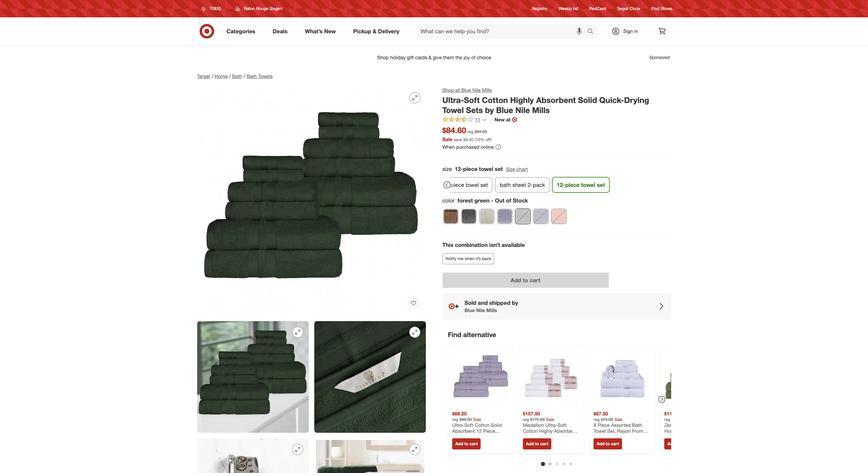 Task type: describe. For each thing, give the bounding box(es) containing it.
ultra-soft cotton highly absorbent solid quick-drying towel sets by blue nile mills, 3 of 8 image
[[314, 321, 426, 433]]

medallion ultra-soft cotton highly absorbent 12 piece jacquard towel set, white-emberglow - blue nile mills image
[[523, 350, 580, 407]]

highly
[[511, 95, 534, 105]]

add for $88.20
[[456, 441, 463, 446]]

add to cart button for $67.50
[[594, 438, 622, 449]]

1 bath from the left
[[232, 73, 242, 79]]

image gallery element
[[197, 87, 426, 473]]

categories link
[[221, 24, 264, 39]]

what's
[[305, 28, 323, 35]]

$157.50 reg $175.00 sale
[[523, 411, 554, 422]]

11 link
[[443, 116, 488, 124]]

shop all blue nile mills ultra-soft cotton highly absorbent solid quick-drying towel sets by blue nile mills
[[443, 87, 650, 115]]

piece up "3-piece towel set"
[[464, 165, 478, 172]]

12-piece towel set
[[557, 181, 605, 188]]

bath link
[[232, 73, 242, 79]]

soft inside $88.20 reg $98.00 sale ultra-soft cotton solid absorbent 12 piece assorted towel set, wisteria - blue nile mills
[[465, 422, 474, 428]]

nile inside sold and shipped by blue nile mills
[[477, 307, 485, 313]]

soft inside shop all blue nile mills ultra-soft cotton highly absorbent solid quick-drying towel sets by blue nile mills
[[464, 95, 480, 105]]

towel inside $88.20 reg $98.00 sale ultra-soft cotton solid absorbent 12 piece assorted towel set, wisteria - blue nile mills
[[473, 434, 486, 440]]

reg for $88.20
[[452, 417, 458, 422]]

search
[[585, 28, 601, 35]]

sets
[[466, 105, 483, 115]]

ultra- inside $88.20 reg $98.00 sale ultra-soft cotton solid absorbent 12 piece assorted towel set, wisteria - blue nile mills
[[452, 422, 465, 428]]

add to cart for $67.50
[[597, 441, 619, 446]]

$157.50
[[523, 411, 540, 417]]

drying
[[625, 95, 650, 105]]

when purchased online
[[443, 144, 494, 150]]

3-
[[445, 181, 451, 188]]

this
[[443, 241, 454, 248]]

siegen
[[270, 6, 283, 11]]

circle
[[630, 6, 641, 11]]

tangerine - out of stock image
[[552, 209, 566, 224]]

sign
[[624, 28, 633, 34]]

ad
[[574, 6, 579, 11]]

70820 button
[[197, 2, 228, 15]]

what's new link
[[299, 24, 345, 39]]

wisteria image
[[498, 209, 512, 224]]

sale for $84.60
[[443, 136, 453, 142]]

group containing size
[[274, 165, 672, 195]]

2 bath from the left
[[247, 73, 257, 79]]

$88.20
[[452, 411, 467, 417]]

reg for $157.50
[[523, 417, 529, 422]]

home
[[215, 73, 228, 79]]

baton rouge siegen button
[[231, 2, 287, 15]]

sheet
[[513, 181, 526, 188]]

in
[[635, 28, 639, 34]]

sale for $88.20
[[473, 417, 481, 422]]

add inside fulfillment region
[[511, 277, 522, 284]]

1 horizontal spatial 12-
[[557, 181, 565, 188]]

add to cart button for $157.50
[[523, 438, 552, 449]]

target link
[[197, 73, 210, 79]]

absorbent inside $88.20 reg $98.00 sale ultra-soft cotton solid absorbent 12 piece assorted towel set, wisteria - blue nile mills
[[452, 428, 475, 434]]

out
[[495, 197, 505, 204]]

2-
[[528, 181, 533, 188]]

sold
[[465, 299, 477, 306]]

$67.50
[[594, 411, 608, 417]]

rouge
[[256, 6, 268, 11]]

navy blue - out of stock image
[[534, 209, 548, 224]]

registry link
[[533, 6, 548, 12]]

at
[[506, 117, 511, 123]]

target / home / bath / bath towels
[[197, 73, 273, 79]]

set for 3-piece towel set
[[481, 181, 488, 188]]

$84.60
[[443, 125, 467, 135]]

shipped
[[490, 299, 511, 306]]

shop
[[443, 87, 454, 93]]

towel for 12-piece towel set
[[581, 181, 596, 188]]

$114.99
[[665, 411, 682, 417]]

towel for 3-piece towel set
[[466, 181, 479, 188]]

to for $67.50
[[606, 441, 610, 446]]

add to cart inside fulfillment region
[[511, 277, 541, 284]]

blue right all
[[462, 87, 471, 93]]

home link
[[215, 73, 228, 79]]

cart inside fulfillment region
[[530, 277, 541, 284]]

off
[[486, 137, 491, 142]]

bath
[[500, 181, 511, 188]]

&
[[373, 28, 377, 35]]

weekly ad link
[[559, 6, 579, 12]]

$94.00
[[475, 129, 487, 134]]

find for find stores
[[652, 6, 660, 11]]

12
[[477, 428, 482, 434]]

color
[[443, 197, 455, 204]]

1 horizontal spatial set
[[495, 165, 503, 172]]

$175.00
[[530, 417, 545, 422]]

- inside $88.20 reg $98.00 sale ultra-soft cotton solid absorbent 12 piece assorted towel set, wisteria - blue nile mills
[[471, 440, 473, 446]]

12-piece towel set link
[[553, 177, 610, 193]]

8 piece assorted bath towel set, rayon from bamboo and cotton, ultra-soft solid terry towels with dobby border, white - blue nile mills image
[[594, 350, 651, 407]]

2 / from the left
[[229, 73, 231, 79]]

add for $157.50
[[526, 441, 534, 446]]

target circle
[[617, 6, 641, 11]]

target circle link
[[617, 6, 641, 12]]

size
[[443, 165, 452, 172]]

weekly
[[559, 6, 572, 11]]

stock
[[513, 197, 528, 204]]

3-piece towel set link
[[441, 177, 493, 193]]

ultra- inside shop all blue nile mills ultra-soft cotton highly absorbent solid quick-drying towel sets by blue nile mills
[[443, 95, 464, 105]]

ultra-soft cotton highly absorbent solid quick-drying towel sets by blue nile mills, 4 of 8 image
[[197, 438, 309, 473]]

search button
[[585, 24, 601, 40]]

online
[[481, 144, 494, 150]]

add to cart button for $88.20
[[452, 438, 481, 449]]

mills inside $88.20 reg $98.00 sale ultra-soft cotton solid absorbent 12 piece assorted towel set, wisteria - blue nile mills
[[495, 440, 505, 446]]

when
[[443, 144, 455, 150]]

find stores link
[[652, 6, 673, 12]]

$84.60 reg $94.00 sale save $ 9.40 ( 10 % off )
[[443, 125, 492, 142]]

bath sheet 2-pack
[[500, 181, 545, 188]]

size chart button
[[506, 165, 529, 173]]

1 vertical spatial new
[[495, 117, 505, 123]]

wisteria
[[452, 440, 470, 446]]

add to cart for $157.50
[[526, 441, 549, 446]]

to for $88.20
[[465, 441, 469, 446]]

$88.20 reg $98.00 sale ultra-soft cotton solid absorbent 12 piece assorted towel set, wisteria - blue nile mills
[[452, 411, 505, 446]]

forest
[[458, 197, 473, 204]]

quick-
[[600, 95, 625, 105]]

mills up sets
[[482, 87, 492, 93]]

when
[[465, 256, 475, 261]]

by inside shop all blue nile mills ultra-soft cotton highly absorbent solid quick-drying towel sets by blue nile mills
[[485, 105, 494, 115]]

set for 12-piece towel set
[[597, 181, 605, 188]]

find alternative
[[448, 330, 497, 338]]

solid inside $88.20 reg $98.00 sale ultra-soft cotton solid absorbent 12 piece assorted towel set, wisteria - blue nile mills
[[491, 422, 502, 428]]



Task type: locate. For each thing, give the bounding box(es) containing it.
target for target / home / bath / bath towels
[[197, 73, 210, 79]]

to inside fulfillment region
[[523, 277, 528, 284]]

)
[[491, 137, 492, 142]]

reg down $114.99
[[665, 417, 671, 422]]

by
[[485, 105, 494, 115], [512, 299, 519, 306]]

/ right bath link
[[244, 73, 245, 79]]

1 horizontal spatial towel
[[479, 165, 494, 172]]

0 vertical spatial 12-
[[455, 165, 464, 172]]

70820
[[210, 6, 221, 11]]

pickup
[[353, 28, 371, 35]]

1 / from the left
[[212, 73, 213, 79]]

$98.00
[[460, 417, 472, 422]]

1 horizontal spatial bath
[[247, 73, 257, 79]]

0 vertical spatial new
[[324, 28, 336, 35]]

9.40
[[466, 137, 474, 142]]

solid inside shop all blue nile mills ultra-soft cotton highly absorbent solid quick-drying towel sets by blue nile mills
[[578, 95, 598, 105]]

1 vertical spatial -
[[471, 440, 473, 446]]

2 horizontal spatial set
[[597, 181, 605, 188]]

charcoal image
[[462, 209, 476, 224]]

new right what's
[[324, 28, 336, 35]]

bath left towels
[[247, 73, 257, 79]]

0 horizontal spatial set
[[481, 181, 488, 188]]

and
[[478, 299, 488, 306]]

0 vertical spatial -
[[491, 197, 494, 204]]

to for $157.50
[[535, 441, 539, 446]]

3 / from the left
[[244, 73, 245, 79]]

0 horizontal spatial towel
[[443, 105, 464, 115]]

alternative
[[464, 330, 497, 338]]

1 horizontal spatial -
[[491, 197, 494, 204]]

sign in
[[624, 28, 639, 34]]

add for $67.50
[[597, 441, 605, 446]]

12- right pack
[[557, 181, 565, 188]]

cotton up 12
[[475, 422, 490, 428]]

0 horizontal spatial /
[[212, 73, 213, 79]]

purchased
[[457, 144, 480, 150]]

set
[[495, 165, 503, 172], [481, 181, 488, 188], [597, 181, 605, 188]]

2 horizontal spatial /
[[244, 73, 245, 79]]

deals link
[[267, 24, 296, 39]]

mills down highly
[[532, 105, 550, 115]]

nile right all
[[473, 87, 481, 93]]

piece
[[464, 165, 478, 172], [451, 181, 464, 188], [565, 181, 580, 188]]

redcard
[[590, 6, 606, 11]]

fulfillment region
[[443, 241, 672, 319]]

1 horizontal spatial by
[[512, 299, 519, 306]]

blue down 12
[[474, 440, 484, 446]]

target
[[617, 6, 629, 11], [197, 73, 210, 79]]

soft
[[464, 95, 480, 105], [465, 422, 474, 428]]

sale inside $157.50 reg $175.00 sale
[[546, 417, 554, 422]]

0 horizontal spatial towel
[[466, 181, 479, 188]]

What can we help you find? suggestions appear below search field
[[417, 24, 589, 39]]

mills down set,
[[495, 440, 505, 446]]

0 horizontal spatial bath
[[232, 73, 242, 79]]

by right shipped
[[512, 299, 519, 306]]

0 horizontal spatial target
[[197, 73, 210, 79]]

1 vertical spatial find
[[448, 330, 462, 338]]

solid up piece
[[491, 422, 502, 428]]

reg down $88.20
[[452, 417, 458, 422]]

piece right pack
[[565, 181, 580, 188]]

reg inside $67.50 reg $75.00 sale
[[594, 417, 600, 422]]

1 vertical spatial target
[[197, 73, 210, 79]]

categories
[[227, 28, 255, 35]]

ultra-soft cotton solid absorbent 12 piece assorted towel set, wisteria - blue nile mills image
[[452, 350, 509, 407]]

absorbent up 'assorted'
[[452, 428, 475, 434]]

1 horizontal spatial absorbent
[[537, 95, 576, 105]]

0 horizontal spatial find
[[448, 330, 462, 338]]

nile inside $88.20 reg $98.00 sale ultra-soft cotton solid absorbent 12 piece assorted towel set, wisteria - blue nile mills
[[486, 440, 494, 446]]

sale inside $67.50 reg $75.00 sale
[[615, 417, 623, 422]]

reg for $114.99
[[665, 417, 671, 422]]

absorbent
[[537, 95, 576, 105], [452, 428, 475, 434]]

2 horizontal spatial towel
[[581, 181, 596, 188]]

notify me when it's back button
[[443, 253, 495, 264]]

back
[[482, 256, 492, 261]]

piece
[[483, 428, 495, 434]]

1 vertical spatial cotton
[[475, 422, 490, 428]]

all
[[456, 87, 460, 93]]

add to cart
[[511, 277, 541, 284], [456, 441, 478, 446], [526, 441, 549, 446], [597, 441, 619, 446]]

reg down $157.50
[[523, 417, 529, 422]]

1 horizontal spatial target
[[617, 6, 629, 11]]

zero twist cotton waffle honeycomb medium weight 12 piece bathroom towel set, forest green - blue nile mills image
[[665, 350, 721, 407]]

0 horizontal spatial 12-
[[455, 165, 464, 172]]

absorbent inside shop all blue nile mills ultra-soft cotton highly absorbent solid quick-drying towel sets by blue nile mills
[[537, 95, 576, 105]]

find for find alternative
[[448, 330, 462, 338]]

sale for $157.50
[[546, 417, 554, 422]]

size
[[506, 166, 516, 172]]

towel up 11 link on the top of page
[[443, 105, 464, 115]]

find left the alternative
[[448, 330, 462, 338]]

1 vertical spatial 12-
[[557, 181, 565, 188]]

forest green - out of stock image
[[516, 209, 530, 224]]

3-piece towel set
[[445, 181, 488, 188]]

0 vertical spatial towel
[[443, 105, 464, 115]]

bath towels link
[[247, 73, 273, 79]]

1 vertical spatial soft
[[465, 422, 474, 428]]

1 vertical spatial ultra-
[[452, 422, 465, 428]]

new at
[[495, 117, 511, 123]]

sign in link
[[606, 24, 649, 39]]

find
[[652, 6, 660, 11], [448, 330, 462, 338]]

target left home
[[197, 73, 210, 79]]

10
[[476, 137, 481, 142]]

reg up 9.40
[[468, 129, 474, 134]]

isn't
[[490, 241, 500, 248]]

cotton inside $88.20 reg $98.00 sale ultra-soft cotton solid absorbent 12 piece assorted towel set, wisteria - blue nile mills
[[475, 422, 490, 428]]

by inside sold and shipped by blue nile mills
[[512, 299, 519, 306]]

cotton up new at
[[482, 95, 508, 105]]

of
[[506, 197, 512, 204]]

add to cart button down $175.00 on the right bottom of page
[[523, 438, 552, 449]]

reg inside $88.20 reg $98.00 sale ultra-soft cotton solid absorbent 12 piece assorted towel set, wisteria - blue nile mills
[[452, 417, 458, 422]]

ultra- down all
[[443, 95, 464, 105]]

1 vertical spatial by
[[512, 299, 519, 306]]

registry
[[533, 6, 548, 11]]

reg for $67.50
[[594, 417, 600, 422]]

towel
[[443, 105, 464, 115], [473, 434, 486, 440]]

add to cart button down $75.00
[[594, 438, 622, 449]]

find stores
[[652, 6, 673, 11]]

baton rouge siegen
[[244, 6, 283, 11]]

- left out
[[491, 197, 494, 204]]

target for target circle
[[617, 6, 629, 11]]

this combination isn't available
[[443, 241, 525, 248]]

cart for $88.20
[[470, 441, 478, 446]]

reg for $84.60
[[468, 129, 474, 134]]

it's
[[476, 256, 481, 261]]

blue down sold
[[465, 307, 475, 313]]

0 vertical spatial solid
[[578, 95, 598, 105]]

sale for $67.50
[[615, 417, 623, 422]]

soft up 'assorted'
[[465, 422, 474, 428]]

-
[[491, 197, 494, 204], [471, 440, 473, 446]]

0 horizontal spatial by
[[485, 105, 494, 115]]

towel down 12
[[473, 434, 486, 440]]

add to cart button up shipped
[[443, 273, 609, 288]]

reg inside $84.60 reg $94.00 sale save $ 9.40 ( 10 % off )
[[468, 129, 474, 134]]

green
[[475, 197, 490, 204]]

add to cart button inside fulfillment region
[[443, 273, 609, 288]]

$
[[464, 137, 466, 142]]

sale up the when
[[443, 136, 453, 142]]

0 horizontal spatial new
[[324, 28, 336, 35]]

$67.50 reg $75.00 sale
[[594, 411, 623, 422]]

sale right $175.00 on the right bottom of page
[[546, 417, 554, 422]]

1 vertical spatial absorbent
[[452, 428, 475, 434]]

nile down set,
[[486, 440, 494, 446]]

blue inside sold and shipped by blue nile mills
[[465, 307, 475, 313]]

1 horizontal spatial find
[[652, 6, 660, 11]]

/ left home
[[212, 73, 213, 79]]

cotton inside shop all blue nile mills ultra-soft cotton highly absorbent solid quick-drying towel sets by blue nile mills
[[482, 95, 508, 105]]

nile down and
[[477, 307, 485, 313]]

0 vertical spatial target
[[617, 6, 629, 11]]

blue inside $88.20 reg $98.00 sale ultra-soft cotton solid absorbent 12 piece assorted towel set, wisteria - blue nile mills
[[474, 440, 484, 446]]

cart for $67.50
[[611, 441, 619, 446]]

sale right $98.00
[[473, 417, 481, 422]]

available
[[502, 241, 525, 248]]

new left at
[[495, 117, 505, 123]]

combination
[[455, 241, 488, 248]]

group
[[274, 165, 672, 195]]

0 horizontal spatial -
[[471, 440, 473, 446]]

1 horizontal spatial solid
[[578, 95, 598, 105]]

0 vertical spatial by
[[485, 105, 494, 115]]

cart for $157.50
[[540, 441, 549, 446]]

- right wisteria
[[471, 440, 473, 446]]

notify
[[446, 256, 457, 261]]

advertisement region
[[192, 49, 677, 66]]

color forest green - out of stock
[[443, 197, 528, 204]]

0 horizontal spatial absorbent
[[452, 428, 475, 434]]

chart
[[517, 166, 528, 172]]

sale inside $88.20 reg $98.00 sale ultra-soft cotton solid absorbent 12 piece assorted towel set, wisteria - blue nile mills
[[473, 417, 481, 422]]

sale right $75.00
[[615, 417, 623, 422]]

$114.99 reg
[[665, 411, 682, 422]]

reg inside $157.50 reg $175.00 sale
[[523, 417, 529, 422]]

assorted
[[452, 434, 472, 440]]

/ left bath link
[[229, 73, 231, 79]]

add to cart for $88.20
[[456, 441, 478, 446]]

delivery
[[378, 28, 400, 35]]

baton
[[244, 6, 255, 11]]

to
[[523, 277, 528, 284], [465, 441, 469, 446], [535, 441, 539, 446], [606, 441, 610, 446]]

blue up new at
[[497, 105, 514, 115]]

mills inside sold and shipped by blue nile mills
[[487, 307, 498, 313]]

1 vertical spatial solid
[[491, 422, 502, 428]]

reg inside "$114.99 reg"
[[665, 417, 671, 422]]

ultra-soft cotton highly absorbent solid quick-drying towel sets by blue nile mills, 1 of 8 image
[[197, 87, 426, 316]]

ivory image
[[480, 209, 494, 224]]

towel
[[479, 165, 494, 172], [466, 181, 479, 188], [581, 181, 596, 188]]

nile
[[473, 87, 481, 93], [516, 105, 530, 115], [477, 307, 485, 313], [486, 440, 494, 446]]

piece up forest
[[451, 181, 464, 188]]

1 horizontal spatial towel
[[473, 434, 486, 440]]

mills
[[482, 87, 492, 93], [532, 105, 550, 115], [487, 307, 498, 313], [495, 440, 505, 446]]

size 12-piece towel set size chart
[[443, 165, 528, 172]]

reg down $67.50
[[594, 417, 600, 422]]

pickup & delivery
[[353, 28, 400, 35]]

0 vertical spatial cotton
[[482, 95, 508, 105]]

ultra- down $88.20
[[452, 422, 465, 428]]

piece for 12-piece towel set
[[565, 181, 580, 188]]

what's new
[[305, 28, 336, 35]]

blue
[[462, 87, 471, 93], [497, 105, 514, 115], [465, 307, 475, 313], [474, 440, 484, 446]]

chocolate image
[[444, 209, 458, 224]]

pickup & delivery link
[[348, 24, 408, 39]]

0 vertical spatial absorbent
[[537, 95, 576, 105]]

1 horizontal spatial new
[[495, 117, 505, 123]]

stores
[[661, 6, 673, 11]]

absorbent right highly
[[537, 95, 576, 105]]

0 vertical spatial ultra-
[[443, 95, 464, 105]]

reg
[[468, 129, 474, 134], [452, 417, 458, 422], [523, 417, 529, 422], [594, 417, 600, 422], [665, 417, 671, 422]]

mills down shipped
[[487, 307, 498, 313]]

12- right size
[[455, 165, 464, 172]]

by right sets
[[485, 105, 494, 115]]

bath sheet 2-pack link
[[495, 177, 550, 193]]

soft up sets
[[464, 95, 480, 105]]

add to cart button down 12
[[452, 438, 481, 449]]

bath right home link
[[232, 73, 242, 79]]

me
[[458, 256, 464, 261]]

solid left quick-
[[578, 95, 598, 105]]

find left "stores"
[[652, 6, 660, 11]]

piece for 3-piece towel set
[[451, 181, 464, 188]]

sale
[[443, 136, 453, 142], [473, 417, 481, 422], [546, 417, 554, 422], [615, 417, 623, 422]]

weekly ad
[[559, 6, 579, 11]]

ultra-soft cotton highly absorbent solid quick-drying towel sets by blue nile mills, 5 of 8 image
[[314, 438, 426, 473]]

target left circle
[[617, 6, 629, 11]]

0 vertical spatial soft
[[464, 95, 480, 105]]

ultra-soft cotton highly absorbent solid quick-drying towel sets by blue nile mills, 2 of 8 image
[[197, 321, 309, 433]]

0 horizontal spatial solid
[[491, 422, 502, 428]]

sale inside $84.60 reg $94.00 sale save $ 9.40 ( 10 % off )
[[443, 136, 453, 142]]

towel inside shop all blue nile mills ultra-soft cotton highly absorbent solid quick-drying towel sets by blue nile mills
[[443, 105, 464, 115]]

1 horizontal spatial /
[[229, 73, 231, 79]]

nile down highly
[[516, 105, 530, 115]]

1 vertical spatial towel
[[473, 434, 486, 440]]

0 vertical spatial find
[[652, 6, 660, 11]]



Task type: vqa. For each thing, say whether or not it's contained in the screenshot.
Barbara
no



